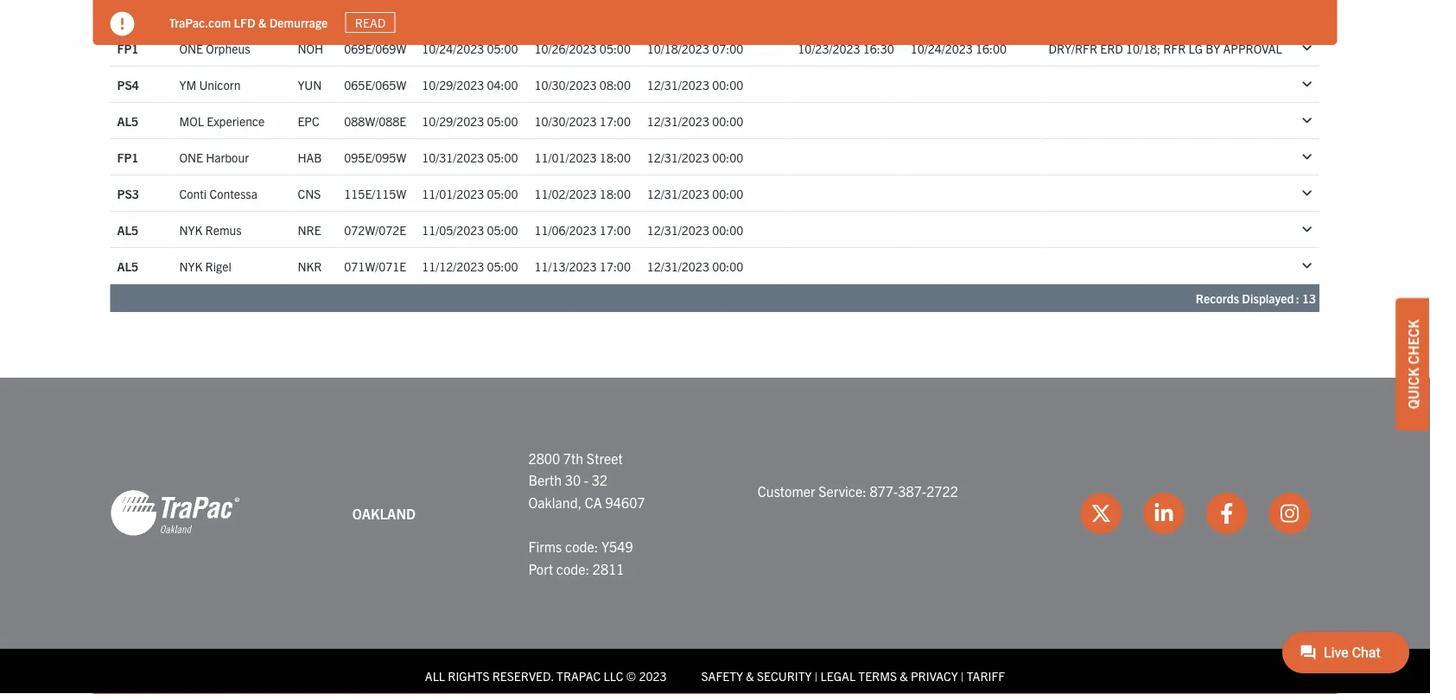 Task type: describe. For each thing, give the bounding box(es) containing it.
1 horizontal spatial &
[[746, 668, 754, 684]]

customer service: 877-387-2722
[[758, 483, 959, 500]]

1 | from the left
[[815, 668, 818, 684]]

10/29/2023 for 10/29/2023 04:00
[[422, 77, 484, 92]]

18:00 for 11/01/2023 18:00
[[600, 149, 631, 165]]

17:00 for 10/30/2023 17:00
[[600, 113, 631, 129]]

check
[[1405, 320, 1422, 365]]

12/31/2023 00:00 for 11/02/2023 18:00
[[647, 186, 744, 201]]

2023
[[639, 668, 667, 684]]

05:00 for 11/05/2023 05:00
[[487, 222, 518, 238]]

trapac.com lfd & demurrage
[[169, 14, 328, 30]]

2 horizontal spatial &
[[900, 668, 908, 684]]

oakland image
[[110, 489, 240, 538]]

05:00 for 10/26/2023 05:00
[[600, 41, 631, 56]]

2811
[[593, 560, 625, 577]]

12/31/2023 for 11/06/2023 17:00
[[647, 222, 710, 238]]

05:00 for 10/29/2023 05:00
[[487, 113, 518, 129]]

059e/059w
[[344, 4, 407, 20]]

harbour
[[206, 149, 249, 165]]

10/30/2023 17:00
[[535, 113, 631, 129]]

11/01/2023 for 11/01/2023 05:00
[[422, 186, 484, 201]]

12/31/2023 for 11/13/2023 17:00
[[647, 258, 710, 274]]

tariff
[[967, 668, 1006, 684]]

11/06/2023
[[535, 222, 597, 238]]

17:00 for 11/13/2023 17:00
[[600, 258, 631, 274]]

12/31/2023 00:00 for 10/30/2023 08:00
[[647, 77, 744, 92]]

all rights reserved. trapac llc © 2023
[[425, 668, 667, 684]]

rfr
[[1164, 41, 1186, 56]]

ps4 for ym unicorn
[[117, 77, 139, 92]]

safety & security | legal terms & privacy | tariff
[[702, 668, 1006, 684]]

read
[[355, 15, 386, 30]]

12/31/2023 for 10/30/2023 17:00
[[647, 113, 710, 129]]

©
[[627, 668, 636, 684]]

2722
[[927, 483, 959, 500]]

trapac.com
[[169, 14, 231, 30]]

noh
[[298, 41, 324, 56]]

12/31/2023 00:00 for 10/30/2023 17:00
[[647, 113, 744, 129]]

16:30
[[863, 41, 895, 56]]

10/23/2023 16:30
[[798, 41, 895, 56]]

footer containing 2800 7th street
[[0, 378, 1431, 694]]

10/24/2023 16:00
[[911, 41, 1007, 56]]

quick check
[[1405, 320, 1422, 409]]

unicorn
[[199, 77, 241, 92]]

experience
[[207, 113, 265, 129]]

quick check link
[[1396, 298, 1431, 431]]

one for one orpheus
[[179, 41, 203, 56]]

all
[[425, 668, 445, 684]]

erd
[[1101, 41, 1124, 56]]

10/24/2023 05:00
[[422, 41, 518, 56]]

11/12/2023
[[422, 258, 484, 274]]

12/31/2023 for 11/02/2023 18:00
[[647, 186, 710, 201]]

by
[[1206, 41, 1221, 56]]

safety
[[702, 668, 743, 684]]

ubiquity
[[199, 4, 243, 20]]

2800 7th street berth 30 - 32 oakland, ca 94607
[[529, 449, 645, 511]]

08:00
[[600, 77, 631, 92]]

10/29/2023 04:00
[[422, 77, 518, 92]]

lg
[[1189, 41, 1204, 56]]

firms
[[529, 538, 562, 555]]

records displayed : 13
[[1196, 291, 1317, 306]]

security
[[757, 668, 812, 684]]

10/26/2023 05:00
[[535, 41, 631, 56]]

11/12/2023 05:00
[[422, 258, 518, 274]]

conti contessa
[[179, 186, 258, 201]]

terms
[[859, 668, 897, 684]]

2 | from the left
[[961, 668, 964, 684]]

30
[[565, 472, 581, 489]]

12/31/2023 00:00 for 11/01/2023 18:00
[[647, 149, 744, 165]]

12/31/2023 00:00 for 11/06/2023 17:00
[[647, 222, 744, 238]]

nyk remus
[[179, 222, 242, 238]]

11/06/2023 17:00
[[535, 222, 631, 238]]

llc
[[604, 668, 624, 684]]

one harbour
[[179, 149, 249, 165]]

10/24/2023 for 10/24/2023 16:00
[[911, 41, 973, 56]]

10/31/2023
[[422, 149, 484, 165]]

04:00
[[487, 77, 518, 92]]

mol
[[179, 113, 204, 129]]

10/18;
[[1127, 41, 1161, 56]]

095e/095w
[[344, 149, 407, 165]]

one for one harbour
[[179, 149, 203, 165]]

11/13/2023 17:00
[[535, 258, 631, 274]]

10/18/2023 07:00
[[647, 41, 744, 56]]

al5 for nyk rigel
[[117, 258, 138, 274]]

privacy
[[911, 668, 958, 684]]

nyk for nyk rigel
[[179, 258, 203, 274]]

05:00 for 11/01/2023 05:00
[[487, 186, 518, 201]]

legal terms & privacy link
[[821, 668, 958, 684]]

13
[[1303, 291, 1317, 306]]

065e/065w
[[344, 77, 407, 92]]

quick
[[1405, 368, 1422, 409]]

-
[[584, 472, 589, 489]]

00:00 for 11/13/2023 17:00
[[713, 258, 744, 274]]

11/02/2023 18:00
[[535, 186, 631, 201]]

ps4 for ym ubiquity
[[117, 4, 139, 20]]

05:00 for 10/31/2023 05:00
[[487, 149, 518, 165]]

service:
[[819, 483, 867, 500]]



Task type: locate. For each thing, give the bounding box(es) containing it.
1 17:00 from the top
[[600, 113, 631, 129]]

1 18:00 from the top
[[600, 149, 631, 165]]

one down the trapac.com
[[179, 41, 203, 56]]

10/24/2023 for 10/24/2023 05:00
[[422, 41, 484, 56]]

05:00 for 10/24/2023 05:00
[[487, 41, 518, 56]]

1 vertical spatial nyk
[[179, 258, 203, 274]]

& right lfd
[[258, 14, 267, 30]]

2 ps4 from the top
[[117, 77, 139, 92]]

10/24/2023 up 10/29/2023 04:00
[[422, 41, 484, 56]]

11/01/2023 for 11/01/2023 18:00
[[535, 149, 597, 165]]

0 horizontal spatial |
[[815, 668, 818, 684]]

00:00 for 10/30/2023 17:00
[[713, 113, 744, 129]]

& right safety
[[746, 668, 754, 684]]

2 vertical spatial 17:00
[[600, 258, 631, 274]]

1 vertical spatial 11/01/2023
[[422, 186, 484, 201]]

one
[[179, 41, 203, 56], [179, 149, 203, 165]]

1 vertical spatial 10/29/2023
[[422, 113, 484, 129]]

00:00 for 11/06/2023 17:00
[[713, 222, 744, 238]]

2 fp1 from the top
[[117, 149, 139, 165]]

10/29/2023 up 10/31/2023
[[422, 113, 484, 129]]

10/29/2023 down 10/24/2023 05:00
[[422, 77, 484, 92]]

ym for ym ubiquity
[[179, 4, 196, 20]]

berth
[[529, 472, 562, 489]]

12/31/2023 00:00
[[647, 77, 744, 92], [647, 113, 744, 129], [647, 149, 744, 165], [647, 186, 744, 201], [647, 222, 744, 238], [647, 258, 744, 274]]

18:00 for 11/02/2023 18:00
[[600, 186, 631, 201]]

fp1 for one harbour
[[117, 149, 139, 165]]

| left tariff link
[[961, 668, 964, 684]]

5 12/31/2023 from the top
[[647, 222, 710, 238]]

approval
[[1224, 41, 1283, 56]]

al5 for mol experience
[[117, 113, 138, 129]]

2 10/29/2023 from the top
[[422, 113, 484, 129]]

1 al5 from the top
[[117, 113, 138, 129]]

94607
[[606, 494, 645, 511]]

10/31/2023 05:00
[[422, 149, 518, 165]]

1 nyk from the top
[[179, 222, 203, 238]]

code: right port at the bottom of the page
[[557, 560, 590, 577]]

0 horizontal spatial 11/01/2023
[[422, 186, 484, 201]]

18:00
[[600, 149, 631, 165], [600, 186, 631, 201]]

code: up 2811
[[565, 538, 599, 555]]

12/31/2023 for 11/01/2023 18:00
[[647, 149, 710, 165]]

ps4 left the trapac.com
[[117, 4, 139, 20]]

32
[[592, 472, 608, 489]]

mol experience
[[179, 113, 265, 129]]

10/30/2023 for 10/30/2023 17:00
[[535, 113, 597, 129]]

1 vertical spatial al5
[[117, 222, 138, 238]]

2 10/30/2023 from the top
[[535, 113, 597, 129]]

0 vertical spatial ym
[[179, 4, 196, 20]]

nkr
[[298, 258, 322, 274]]

0 horizontal spatial 10/24/2023
[[422, 41, 484, 56]]

11/13/2023
[[535, 258, 597, 274]]

one orpheus
[[179, 41, 250, 56]]

3 00:00 from the top
[[713, 149, 744, 165]]

18:00 up '11/06/2023 17:00'
[[600, 186, 631, 201]]

387-
[[899, 483, 927, 500]]

1 10/24/2023 from the left
[[422, 41, 484, 56]]

cns
[[298, 186, 321, 201]]

fp1 up ps3
[[117, 149, 139, 165]]

1 vertical spatial ps4
[[117, 77, 139, 92]]

17:00 up 11/13/2023 17:00
[[600, 222, 631, 238]]

fp1 down solid icon
[[117, 41, 139, 56]]

3 al5 from the top
[[117, 258, 138, 274]]

7th
[[564, 449, 584, 467]]

ca
[[585, 494, 603, 511]]

11/01/2023 down 10/31/2023
[[422, 186, 484, 201]]

05:00 down 04:00
[[487, 113, 518, 129]]

ps4 down solid icon
[[117, 77, 139, 92]]

oakland
[[353, 505, 416, 522]]

00:00 for 11/02/2023 18:00
[[713, 186, 744, 201]]

0 vertical spatial 10/30/2023
[[535, 77, 597, 92]]

4 12/31/2023 from the top
[[647, 186, 710, 201]]

1 12/31/2023 00:00 from the top
[[647, 77, 744, 92]]

one left harbour
[[179, 149, 203, 165]]

17:00 for 11/06/2023 17:00
[[600, 222, 631, 238]]

1 one from the top
[[179, 41, 203, 56]]

1 horizontal spatial 10/24/2023
[[911, 41, 973, 56]]

2 00:00 from the top
[[713, 113, 744, 129]]

2 12/31/2023 00:00 from the top
[[647, 113, 744, 129]]

2 one from the top
[[179, 149, 203, 165]]

0 vertical spatial 18:00
[[600, 149, 631, 165]]

displayed
[[1243, 291, 1295, 306]]

05:00
[[487, 41, 518, 56], [600, 41, 631, 56], [487, 113, 518, 129], [487, 149, 518, 165], [487, 186, 518, 201], [487, 222, 518, 238], [487, 258, 518, 274]]

1 horizontal spatial |
[[961, 668, 964, 684]]

&
[[258, 14, 267, 30], [746, 668, 754, 684], [900, 668, 908, 684]]

05:00 up 11/05/2023 05:00
[[487, 186, 518, 201]]

2 nyk from the top
[[179, 258, 203, 274]]

footer
[[0, 378, 1431, 694]]

11/01/2023 18:00
[[535, 149, 631, 165]]

12/31/2023 00:00 for 11/13/2023 17:00
[[647, 258, 744, 274]]

071w/071e
[[344, 258, 407, 274]]

epc
[[298, 113, 320, 129]]

rigel
[[205, 258, 232, 274]]

ym left "ubiquity"
[[179, 4, 196, 20]]

ym for ym unicorn
[[179, 77, 196, 92]]

3 12/31/2023 00:00 from the top
[[647, 149, 744, 165]]

0 vertical spatial 11/01/2023
[[535, 149, 597, 165]]

demurrage
[[269, 14, 328, 30]]

nyk rigel
[[179, 258, 232, 274]]

1 vertical spatial 17:00
[[600, 222, 631, 238]]

| left legal
[[815, 668, 818, 684]]

records
[[1196, 291, 1240, 306]]

trapac
[[557, 668, 601, 684]]

nre
[[298, 222, 321, 238]]

tariff link
[[967, 668, 1006, 684]]

1 vertical spatial 18:00
[[600, 186, 631, 201]]

solid image
[[110, 12, 134, 36]]

05:00 up 11/01/2023 05:00
[[487, 149, 518, 165]]

2 al5 from the top
[[117, 222, 138, 238]]

18:00 up 11/02/2023 18:00
[[600, 149, 631, 165]]

2 10/24/2023 from the left
[[911, 41, 973, 56]]

1 10/30/2023 from the top
[[535, 77, 597, 92]]

1 horizontal spatial 11/01/2023
[[535, 149, 597, 165]]

0 vertical spatial 10/29/2023
[[422, 77, 484, 92]]

17:00 down 08:00 on the top left of page
[[600, 113, 631, 129]]

12/31/2023
[[647, 77, 710, 92], [647, 113, 710, 129], [647, 149, 710, 165], [647, 186, 710, 201], [647, 222, 710, 238], [647, 258, 710, 274]]

05:00 down 11/05/2023 05:00
[[487, 258, 518, 274]]

2 17:00 from the top
[[600, 222, 631, 238]]

hab
[[298, 149, 322, 165]]

1 vertical spatial fp1
[[117, 149, 139, 165]]

10/24/2023 left 16:00
[[911, 41, 973, 56]]

5 12/31/2023 00:00 from the top
[[647, 222, 744, 238]]

0 vertical spatial nyk
[[179, 222, 203, 238]]

al5 for nyk remus
[[117, 222, 138, 238]]

1 vertical spatial code:
[[557, 560, 590, 577]]

05:00 up 08:00 on the top left of page
[[600, 41, 631, 56]]

2 vertical spatial al5
[[117, 258, 138, 274]]

fp1 for one orpheus
[[117, 41, 139, 56]]

17:00
[[600, 113, 631, 129], [600, 222, 631, 238], [600, 258, 631, 274]]

0 vertical spatial code:
[[565, 538, 599, 555]]

0 vertical spatial one
[[179, 41, 203, 56]]

00:00
[[713, 77, 744, 92], [713, 113, 744, 129], [713, 149, 744, 165], [713, 186, 744, 201], [713, 222, 744, 238], [713, 258, 744, 274]]

17:00 down '11/06/2023 17:00'
[[600, 258, 631, 274]]

1 ym from the top
[[179, 4, 196, 20]]

ps3
[[117, 186, 139, 201]]

6 12/31/2023 from the top
[[647, 258, 710, 274]]

00:00 for 11/01/2023 18:00
[[713, 149, 744, 165]]

05:00 for 11/12/2023 05:00
[[487, 258, 518, 274]]

1 vertical spatial ym
[[179, 77, 196, 92]]

fp1
[[117, 41, 139, 56], [117, 149, 139, 165]]

read link
[[345, 12, 396, 33]]

10/24/2023
[[422, 41, 484, 56], [911, 41, 973, 56]]

11/05/2023
[[422, 222, 484, 238]]

4 00:00 from the top
[[713, 186, 744, 201]]

port
[[529, 560, 553, 577]]

10/26/2023
[[535, 41, 597, 56]]

1 ps4 from the top
[[117, 4, 139, 20]]

ym left unicorn
[[179, 77, 196, 92]]

orpheus
[[206, 41, 250, 56]]

safety & security link
[[702, 668, 812, 684]]

3 17:00 from the top
[[600, 258, 631, 274]]

069e/069w
[[344, 41, 407, 56]]

nyk for nyk remus
[[179, 222, 203, 238]]

5 00:00 from the top
[[713, 222, 744, 238]]

12/31/2023 for 10/30/2023 08:00
[[647, 77, 710, 92]]

lfd
[[234, 14, 256, 30]]

& right terms
[[900, 668, 908, 684]]

2 ym from the top
[[179, 77, 196, 92]]

1 12/31/2023 from the top
[[647, 77, 710, 92]]

072w/072e
[[344, 222, 407, 238]]

115e/115w
[[344, 186, 407, 201]]

11/01/2023 up 11/02/2023
[[535, 149, 597, 165]]

10/30/2023 for 10/30/2023 08:00
[[535, 77, 597, 92]]

1 vertical spatial one
[[179, 149, 203, 165]]

10/30/2023 up '11/01/2023 18:00' at the left
[[535, 113, 597, 129]]

2 12/31/2023 from the top
[[647, 113, 710, 129]]

4 12/31/2023 00:00 from the top
[[647, 186, 744, 201]]

1 10/29/2023 from the top
[[422, 77, 484, 92]]

05:00 up 04:00
[[487, 41, 518, 56]]

dry/rfr
[[1049, 41, 1098, 56]]

10/30/2023 08:00
[[535, 77, 631, 92]]

10/29/2023
[[422, 77, 484, 92], [422, 113, 484, 129]]

10/23/2023
[[798, 41, 861, 56]]

nyk left rigel
[[179, 258, 203, 274]]

10/30/2023 down 10/26/2023
[[535, 77, 597, 92]]

07:00
[[713, 41, 744, 56]]

11/02/2023
[[535, 186, 597, 201]]

0 vertical spatial ps4
[[117, 4, 139, 20]]

10/18/2023
[[647, 41, 710, 56]]

:
[[1297, 291, 1300, 306]]

05:00 up the 11/12/2023 05:00
[[487, 222, 518, 238]]

1 vertical spatial 10/30/2023
[[535, 113, 597, 129]]

11/05/2023 05:00
[[422, 222, 518, 238]]

1 fp1 from the top
[[117, 41, 139, 56]]

16:00
[[976, 41, 1007, 56]]

1 00:00 from the top
[[713, 77, 744, 92]]

customer
[[758, 483, 816, 500]]

0 vertical spatial fp1
[[117, 41, 139, 56]]

yun
[[298, 77, 322, 92]]

2 18:00 from the top
[[600, 186, 631, 201]]

0 vertical spatial al5
[[117, 113, 138, 129]]

877-
[[870, 483, 899, 500]]

6 12/31/2023 00:00 from the top
[[647, 258, 744, 274]]

nyk left remus
[[179, 222, 203, 238]]

0 horizontal spatial &
[[258, 14, 267, 30]]

dry/rfr erd 10/18; rfr lg by approval
[[1049, 41, 1283, 56]]

rights
[[448, 668, 490, 684]]

firms code:  y549 port code:  2811
[[529, 538, 633, 577]]

10/29/2023 for 10/29/2023 05:00
[[422, 113, 484, 129]]

11/01/2023
[[535, 149, 597, 165], [422, 186, 484, 201]]

remus
[[205, 222, 242, 238]]

00:00 for 10/30/2023 08:00
[[713, 77, 744, 92]]

0 vertical spatial 17:00
[[600, 113, 631, 129]]

code:
[[565, 538, 599, 555], [557, 560, 590, 577]]

6 00:00 from the top
[[713, 258, 744, 274]]

3 12/31/2023 from the top
[[647, 149, 710, 165]]



Task type: vqa. For each thing, say whether or not it's contained in the screenshot.


